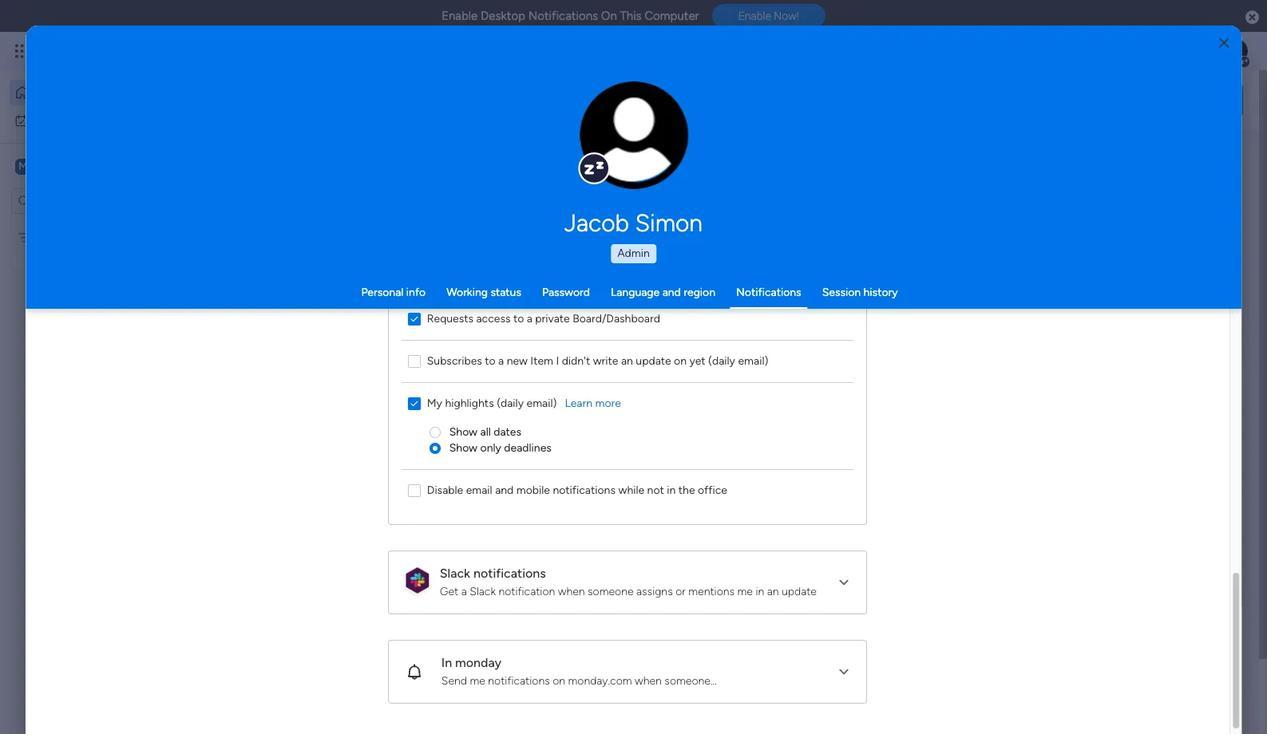 Task type: locate. For each thing, give the bounding box(es) containing it.
0 horizontal spatial on
[[553, 675, 566, 688]]

0 vertical spatial show
[[450, 425, 478, 439]]

my board list box
[[0, 220, 204, 467]]

when left someone...
[[635, 675, 662, 688]]

enable left now!
[[739, 10, 772, 23]]

profile
[[639, 144, 668, 156]]

1 horizontal spatial notifications
[[737, 286, 802, 300]]

1 vertical spatial notifications
[[474, 566, 546, 581]]

0 vertical spatial notifications
[[553, 484, 616, 497]]

yet
[[690, 354, 706, 368]]

workspace left send
[[357, 680, 427, 698]]

enable desktop notifications on this computer
[[442, 9, 700, 23]]

and right email
[[496, 484, 514, 497]]

1 vertical spatial my
[[38, 230, 53, 244]]

to
[[514, 312, 524, 326], [485, 354, 496, 368]]

to right access
[[514, 312, 524, 326]]

main workspace work management
[[323, 680, 441, 717]]

region
[[389, 0, 867, 524]]

a
[[527, 312, 533, 326], [499, 354, 504, 368], [462, 585, 467, 599]]

0 horizontal spatial update
[[636, 354, 672, 368]]

home
[[37, 85, 67, 99]]

0 horizontal spatial an
[[622, 354, 634, 368]]

0 horizontal spatial when
[[558, 585, 585, 599]]

0 horizontal spatial work
[[53, 113, 78, 127]]

notifications inside "in monday send me notifications on monday.com when someone..."
[[488, 675, 550, 688]]

0 vertical spatial my
[[35, 113, 50, 127]]

1 horizontal spatial me
[[738, 585, 753, 599]]

1 vertical spatial update
[[782, 585, 817, 599]]

2 horizontal spatial work
[[342, 703, 368, 717]]

on
[[674, 354, 687, 368], [553, 675, 566, 688]]

enable inside button
[[739, 10, 772, 23]]

enable for enable desktop notifications on this computer
[[442, 9, 478, 23]]

in left the the
[[667, 484, 676, 497]]

2 vertical spatial my
[[427, 397, 443, 410]]

teammates
[[432, 547, 497, 562]]

(daily
[[709, 354, 736, 368], [497, 397, 524, 410]]

0 vertical spatial notifications
[[529, 9, 598, 23]]

update left yet
[[636, 354, 672, 368]]

update feed (inbox)
[[269, 413, 402, 431]]

0 horizontal spatial email)
[[527, 397, 557, 410]]

slack notifications get a slack notification when someone assigns or mentions me in an update
[[440, 566, 817, 599]]

workspace
[[68, 159, 131, 174], [419, 351, 473, 364], [357, 680, 427, 698]]

notifications link
[[737, 286, 802, 300]]

notifications inside slack notifications get a slack notification when someone assigns or mentions me in an update
[[474, 566, 546, 581]]

me down monday
[[470, 675, 486, 688]]

when
[[558, 585, 585, 599], [635, 675, 662, 688]]

on left the monday.com
[[553, 675, 566, 688]]

send
[[442, 675, 467, 688]]

work management > main workspace
[[287, 351, 473, 364]]

requests access to a private board/dashboard
[[427, 312, 661, 326]]

0 vertical spatial on
[[674, 354, 687, 368]]

someone...
[[665, 675, 717, 688]]

1 horizontal spatial enable
[[739, 10, 772, 23]]

more
[[596, 397, 622, 410]]

1 horizontal spatial a
[[499, 354, 504, 368]]

0 vertical spatial when
[[558, 585, 585, 599]]

update down no
[[782, 585, 817, 599]]

enable left desktop
[[442, 9, 478, 23]]

private
[[536, 312, 570, 326]]

slack
[[440, 566, 471, 581], [470, 585, 496, 599]]

email) right yet
[[739, 354, 769, 368]]

1 vertical spatial to
[[485, 354, 496, 368]]

a for notifications
[[462, 585, 467, 599]]

(daily right yet
[[709, 354, 736, 368]]

an inside "region"
[[622, 354, 634, 368]]

me inside "in monday send me notifications on monday.com when someone..."
[[470, 675, 486, 688]]

0 horizontal spatial (daily
[[497, 397, 524, 410]]

1 horizontal spatial in
[[756, 585, 765, 599]]

item
[[531, 354, 554, 368]]

1 image
[[1034, 33, 1049, 51]]

1 vertical spatial management
[[371, 703, 441, 717]]

work
[[53, 113, 78, 127], [287, 351, 311, 364], [342, 703, 368, 717]]

1 vertical spatial an
[[768, 585, 779, 599]]

1 horizontal spatial to
[[514, 312, 524, 326]]

office
[[698, 484, 728, 497]]

show
[[450, 425, 478, 439], [450, 441, 478, 455]]

main inside main workspace work management
[[323, 680, 354, 698]]

an right the write on the left of the page
[[622, 354, 634, 368]]

and left 'start'
[[500, 547, 521, 562]]

your
[[403, 547, 429, 562]]

workspace down add to favorites image at the top left
[[419, 351, 473, 364]]

home button
[[10, 80, 172, 105]]

help center element
[[1004, 714, 1244, 735]]

start
[[524, 547, 551, 562]]

(daily up the dates
[[497, 397, 524, 410]]

1 vertical spatial when
[[635, 675, 662, 688]]

write
[[593, 354, 619, 368]]

workspace inside main workspace work management
[[357, 680, 427, 698]]

my left 'board'
[[38, 230, 53, 244]]

0 horizontal spatial a
[[462, 585, 467, 599]]

my down home
[[35, 113, 50, 127]]

change
[[600, 144, 636, 156]]

2 vertical spatial work
[[342, 703, 368, 717]]

1 show from the top
[[450, 425, 478, 439]]

my highlights (daily email)
[[427, 397, 557, 410]]

0 vertical spatial in
[[667, 484, 676, 497]]

0 horizontal spatial notifications
[[529, 9, 598, 23]]

2 vertical spatial workspace
[[357, 680, 427, 698]]

notifications down monday
[[488, 675, 550, 688]]

0 horizontal spatial main
[[37, 159, 65, 174]]

0 vertical spatial work
[[53, 113, 78, 127]]

a left private
[[527, 312, 533, 326]]

my inside button
[[35, 113, 50, 127]]

subscribes to a new item i didn't write an update on yet (daily email)
[[427, 354, 769, 368]]

my
[[35, 113, 50, 127], [38, 230, 53, 244], [427, 397, 443, 410]]

assigns
[[637, 585, 673, 599]]

work management > main workspace link
[[260, 194, 483, 374]]

get
[[440, 585, 459, 599]]

me
[[738, 585, 753, 599], [470, 675, 486, 688]]

slack right "get"
[[470, 585, 496, 599]]

simon
[[635, 209, 703, 238]]

update
[[269, 413, 318, 431]]

show for show only deadlines
[[450, 441, 478, 455]]

1 vertical spatial and
[[496, 484, 514, 497]]

email) left learn
[[527, 397, 557, 410]]

2 vertical spatial notifications
[[488, 675, 550, 688]]

2 vertical spatial main
[[323, 680, 354, 698]]

0 vertical spatial an
[[622, 354, 634, 368]]

1 vertical spatial main
[[392, 351, 416, 364]]

a left the new
[[499, 354, 504, 368]]

in right mentions at the bottom right of page
[[756, 585, 765, 599]]

when left someone
[[558, 585, 585, 599]]

notifications
[[553, 484, 616, 497], [474, 566, 546, 581], [488, 675, 550, 688]]

learn
[[565, 397, 593, 410]]

notifications left the while
[[553, 484, 616, 497]]

work inside button
[[53, 113, 78, 127]]

1 vertical spatial email)
[[527, 397, 557, 410]]

0 horizontal spatial in
[[667, 484, 676, 497]]

a inside slack notifications get a slack notification when someone assigns or mentions me in an update
[[462, 585, 467, 599]]

close image
[[1220, 37, 1230, 49]]

desktop
[[481, 9, 526, 23]]

in inside "region"
[[667, 484, 676, 497]]

language and region link
[[611, 286, 716, 300]]

0 vertical spatial slack
[[440, 566, 471, 581]]

new
[[507, 354, 528, 368]]

2 vertical spatial a
[[462, 585, 467, 599]]

1 horizontal spatial main
[[323, 680, 354, 698]]

1 horizontal spatial update
[[782, 585, 817, 599]]

personal info link
[[361, 286, 426, 300]]

0 vertical spatial (daily
[[709, 354, 736, 368]]

this
[[620, 9, 642, 23]]

option
[[0, 223, 204, 226]]

1 vertical spatial show
[[450, 441, 478, 455]]

0 vertical spatial main
[[37, 159, 65, 174]]

1 horizontal spatial an
[[768, 585, 779, 599]]

an right mentions at the bottom right of page
[[768, 585, 779, 599]]

show left all
[[450, 425, 478, 439]]

1 horizontal spatial on
[[674, 354, 687, 368]]

working status link
[[447, 286, 522, 300]]

to left the new
[[485, 354, 496, 368]]

0 horizontal spatial me
[[470, 675, 486, 688]]

enable now! button
[[712, 4, 826, 28]]

1 vertical spatial me
[[470, 675, 486, 688]]

0 vertical spatial management
[[314, 351, 380, 364]]

notifications right region
[[737, 286, 802, 300]]

1 horizontal spatial (daily
[[709, 354, 736, 368]]

0 vertical spatial me
[[738, 585, 753, 599]]

slack up "get"
[[440, 566, 471, 581]]

1 vertical spatial work
[[287, 351, 311, 364]]

deadlines
[[505, 441, 552, 455]]

1 vertical spatial workspace
[[419, 351, 473, 364]]

notifications left on
[[529, 9, 598, 23]]

working
[[447, 286, 488, 300]]

notifications inside "region"
[[553, 484, 616, 497]]

requests
[[427, 312, 474, 326]]

a for access
[[527, 312, 533, 326]]

password link
[[542, 286, 590, 300]]

workspace up search in workspace field
[[68, 159, 131, 174]]

mobile
[[517, 484, 551, 497]]

2 horizontal spatial a
[[527, 312, 533, 326]]

on left yet
[[674, 354, 687, 368]]

my left highlights
[[427, 397, 443, 410]]

jacob simon button
[[414, 209, 854, 238]]

and
[[663, 286, 681, 300], [496, 484, 514, 497], [500, 547, 521, 562]]

notifications down invite your teammates and start collaborating
[[474, 566, 546, 581]]

1 vertical spatial on
[[553, 675, 566, 688]]

0 vertical spatial a
[[527, 312, 533, 326]]

and left region
[[663, 286, 681, 300]]

main for main workspace work management
[[323, 680, 354, 698]]

now!
[[774, 10, 800, 23]]

main inside workspace selection element
[[37, 159, 65, 174]]

workspace for main workspace
[[68, 159, 131, 174]]

1 horizontal spatial when
[[635, 675, 662, 688]]

region
[[684, 286, 716, 300]]

notifications for email
[[553, 484, 616, 497]]

a right "get"
[[462, 585, 467, 599]]

when inside slack notifications get a slack notification when someone assigns or mentions me in an update
[[558, 585, 585, 599]]

0 horizontal spatial enable
[[442, 9, 478, 23]]

getting started element
[[1004, 638, 1244, 702]]

main
[[37, 159, 65, 174], [392, 351, 416, 364], [323, 680, 354, 698]]

2 show from the top
[[450, 441, 478, 455]]

1 horizontal spatial email)
[[739, 354, 769, 368]]

personal info
[[361, 286, 426, 300]]

me right mentions at the bottom right of page
[[738, 585, 753, 599]]

my inside list box
[[38, 230, 53, 244]]

enable now!
[[739, 10, 800, 23]]

show down show all dates
[[450, 441, 478, 455]]

notifications for monday
[[488, 675, 550, 688]]

1 vertical spatial (daily
[[497, 397, 524, 410]]

password
[[542, 286, 590, 300]]

0 vertical spatial workspace
[[68, 159, 131, 174]]

1 vertical spatial in
[[756, 585, 765, 599]]

session history
[[822, 286, 898, 300]]

management
[[314, 351, 380, 364], [371, 703, 441, 717]]



Task type: vqa. For each thing, say whether or not it's contained in the screenshot.
the Security Button
no



Task type: describe. For each thing, give the bounding box(es) containing it.
my for my work
[[35, 113, 50, 127]]

disable email and mobile notifications while not in the office
[[427, 484, 728, 497]]

my for my highlights (daily email)
[[427, 397, 443, 410]]

>
[[383, 351, 390, 364]]

session
[[822, 286, 861, 300]]

all
[[481, 425, 491, 439]]

work inside main workspace work management
[[342, 703, 368, 717]]

add to favorites image
[[452, 324, 468, 340]]

session history link
[[822, 286, 898, 300]]

m
[[18, 159, 28, 173]]

highlights
[[445, 397, 494, 410]]

0 horizontal spatial to
[[485, 354, 496, 368]]

or
[[676, 585, 686, 599]]

show only deadlines
[[450, 441, 552, 455]]

region containing requests access to a private board/dashboard
[[389, 0, 867, 524]]

show all dates
[[450, 425, 522, 439]]

1 vertical spatial a
[[499, 354, 504, 368]]

learn more
[[565, 397, 622, 410]]

email
[[466, 484, 493, 497]]

someone
[[588, 585, 634, 599]]

status
[[491, 286, 522, 300]]

while
[[619, 484, 645, 497]]

computer
[[645, 9, 700, 23]]

language and region
[[611, 286, 716, 300]]

2 horizontal spatial main
[[392, 351, 416, 364]]

collaborating
[[554, 547, 629, 562]]

learn more link
[[565, 396, 622, 412]]

0 vertical spatial and
[[663, 286, 681, 300]]

board
[[56, 230, 85, 244]]

1 vertical spatial slack
[[470, 585, 496, 599]]

only
[[481, 441, 502, 455]]

personal
[[361, 286, 404, 300]]

update inside slack notifications get a slack notification when someone assigns or mentions me in an update
[[782, 585, 817, 599]]

an inside slack notifications get a slack notification when someone assigns or mentions me in an update
[[768, 585, 779, 599]]

subscribes
[[427, 354, 483, 368]]

me inside slack notifications get a slack notification when someone assigns or mentions me in an update
[[738, 585, 753, 599]]

on inside "in monday send me notifications on monday.com when someone..."
[[553, 675, 566, 688]]

no thanks
[[810, 547, 861, 561]]

enable for enable now!
[[739, 10, 772, 23]]

on
[[601, 9, 617, 23]]

main for main workspace
[[37, 159, 65, 174]]

main workspace
[[37, 159, 131, 174]]

jacob simon image
[[1223, 38, 1249, 64]]

history
[[864, 286, 898, 300]]

my work
[[35, 113, 78, 127]]

show for show all dates
[[450, 425, 478, 439]]

monday
[[456, 655, 502, 671]]

Search in workspace field
[[34, 192, 133, 210]]

admin
[[618, 247, 650, 260]]

workspace for main workspace work management
[[357, 680, 427, 698]]

0 vertical spatial update
[[636, 354, 672, 368]]

1 vertical spatial notifications
[[737, 286, 802, 300]]

change profile picture button
[[580, 81, 689, 190]]

in
[[442, 655, 452, 671]]

change profile picture
[[600, 144, 668, 170]]

disable
[[427, 484, 464, 497]]

picture
[[618, 158, 651, 170]]

i
[[556, 354, 560, 368]]

in monday send me notifications on monday.com when someone...
[[442, 655, 717, 688]]

my work button
[[10, 107, 172, 133]]

workspace image
[[15, 158, 31, 175]]

select product image
[[14, 43, 30, 59]]

dates
[[494, 425, 522, 439]]

feed
[[321, 413, 351, 431]]

in inside slack notifications get a slack notification when someone assigns or mentions me in an update
[[756, 585, 765, 599]]

notification
[[499, 585, 556, 599]]

the
[[679, 484, 696, 497]]

thanks
[[828, 547, 861, 561]]

no
[[810, 547, 825, 561]]

and inside "region"
[[496, 484, 514, 497]]

jacob
[[565, 209, 630, 238]]

mentions
[[689, 585, 735, 599]]

no thanks button
[[804, 542, 867, 567]]

management inside main workspace work management
[[371, 703, 441, 717]]

1
[[415, 415, 420, 428]]

my for my board
[[38, 230, 53, 244]]

workspace selection element
[[15, 157, 133, 178]]

language
[[611, 286, 660, 300]]

not
[[648, 484, 665, 497]]

invite your teammates and start collaborating
[[367, 547, 629, 562]]

monday.com
[[569, 675, 632, 688]]

2 vertical spatial and
[[500, 547, 521, 562]]

jacob simon
[[565, 209, 703, 238]]

invite
[[367, 547, 400, 562]]

my board
[[38, 230, 85, 244]]

info
[[406, 286, 426, 300]]

when inside "in monday send me notifications on monday.com when someone..."
[[635, 675, 662, 688]]

dapulse close image
[[1246, 10, 1260, 26]]

1 horizontal spatial work
[[287, 351, 311, 364]]

board/dashboard
[[573, 312, 661, 326]]

(inbox)
[[355, 413, 402, 431]]

0 vertical spatial email)
[[739, 354, 769, 368]]

0 vertical spatial to
[[514, 312, 524, 326]]



